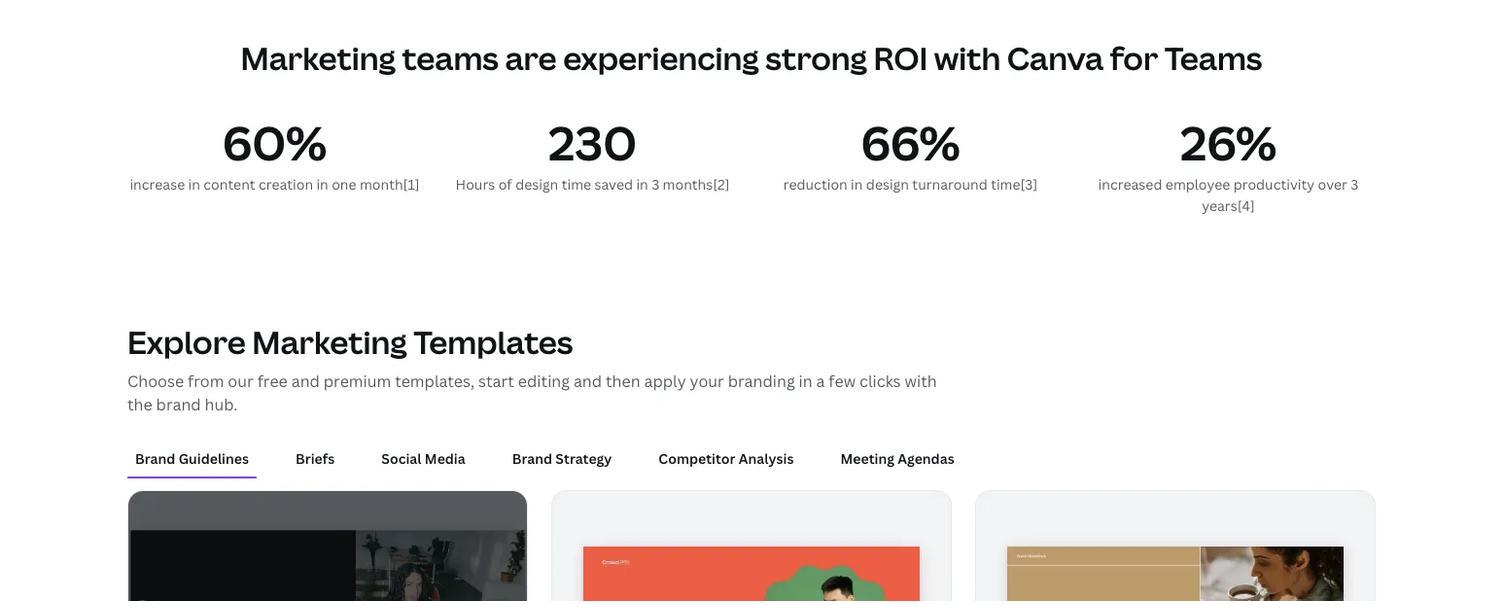 Task type: vqa. For each thing, say whether or not it's contained in the screenshot.


Task type: describe. For each thing, give the bounding box(es) containing it.
marketing teams are experiencing strong roi with canva for teams
[[241, 36, 1263, 79]]

employee
[[1166, 174, 1231, 193]]

with inside the 'explore marketing templates choose from our free and premium templates, start editing and then apply your branding in a few clicks with the brand hub.'
[[905, 370, 937, 391]]

0 vertical spatial with
[[934, 36, 1001, 79]]

briefs
[[296, 449, 335, 467]]

our
[[228, 370, 254, 391]]

26%
[[1181, 110, 1277, 174]]

reduction
[[784, 174, 848, 193]]

month[1]
[[360, 174, 420, 193]]

of
[[499, 174, 512, 193]]

then
[[606, 370, 641, 391]]

design for 66%
[[866, 174, 909, 193]]

media
[[425, 449, 466, 467]]

turnaround
[[913, 174, 988, 193]]

the
[[127, 394, 152, 415]]

hub.
[[205, 394, 238, 415]]

strong
[[766, 36, 868, 79]]

analysis
[[739, 449, 794, 467]]

briefs button
[[288, 439, 343, 477]]

brand
[[156, 394, 201, 415]]

1 and from the left
[[292, 370, 320, 391]]

apply
[[644, 370, 686, 391]]

experiencing
[[563, 36, 759, 79]]

explore marketing templates choose from our free and premium templates, start editing and then apply your branding in a few clicks with the brand hub.
[[127, 321, 937, 415]]

months[2]
[[663, 174, 730, 193]]

over
[[1318, 174, 1348, 193]]

meeting agendas button
[[833, 439, 963, 477]]

roi
[[874, 36, 928, 79]]

brand guidelines
[[135, 449, 249, 467]]

are
[[505, 36, 557, 79]]

social media button
[[374, 439, 473, 477]]

marketing inside the 'explore marketing templates choose from our free and premium templates, start editing and then apply your branding in a few clicks with the brand hub.'
[[252, 321, 407, 363]]

brand guidelines and application deck presentation in cream beige black warm & modern style image
[[1008, 547, 1344, 601]]

meeting
[[841, 449, 895, 467]]

26% increased employee productivity over 3 years[4]
[[1099, 110, 1359, 214]]

social media
[[382, 449, 466, 467]]

in left "one"
[[317, 174, 329, 193]]

60% increase in content creation in one month[1]
[[130, 110, 420, 193]]

competitor analysis button
[[651, 439, 802, 477]]

time[3]
[[991, 174, 1038, 193]]

branding
[[728, 370, 795, 391]]

230 hours of design time saved in 3 months[2]
[[456, 110, 730, 193]]

clicks
[[860, 370, 901, 391]]

social
[[382, 449, 422, 467]]

few
[[829, 370, 856, 391]]

free
[[257, 370, 288, 391]]

66%
[[861, 110, 960, 174]]

increased
[[1099, 174, 1163, 193]]

start
[[478, 370, 514, 391]]

guidelines
[[179, 449, 249, 467]]

meeting agendas
[[841, 449, 955, 467]]

increase
[[130, 174, 185, 193]]

from
[[188, 370, 224, 391]]

teams
[[1165, 36, 1263, 79]]



Task type: locate. For each thing, give the bounding box(es) containing it.
a
[[817, 370, 825, 391]]

brand guidelines and application deck presentation in bright red cobalt bright green chic photocentric frames style image
[[584, 547, 920, 601]]

in right saved
[[636, 174, 648, 193]]

230
[[548, 110, 637, 174]]

creation
[[259, 174, 313, 193]]

brand strategy
[[512, 449, 612, 467]]

in left a
[[799, 370, 813, 391]]

marketing up '60%'
[[241, 36, 396, 79]]

1 vertical spatial with
[[905, 370, 937, 391]]

2 design from the left
[[866, 174, 909, 193]]

2 brand from the left
[[512, 449, 553, 467]]

design inside 230 hours of design time saved in 3 months[2]
[[516, 174, 559, 193]]

0 horizontal spatial and
[[292, 370, 320, 391]]

saved
[[595, 174, 633, 193]]

one
[[332, 174, 357, 193]]

brand for brand guidelines
[[135, 449, 175, 467]]

explore
[[127, 321, 246, 363]]

3 left months[2]
[[652, 174, 660, 193]]

agendas
[[898, 449, 955, 467]]

1 3 from the left
[[652, 174, 660, 193]]

1 vertical spatial marketing
[[252, 321, 407, 363]]

3 right over
[[1351, 174, 1359, 193]]

brand
[[135, 449, 175, 467], [512, 449, 553, 467]]

1 horizontal spatial 3
[[1351, 174, 1359, 193]]

in inside 230 hours of design time saved in 3 months[2]
[[636, 174, 648, 193]]

in right reduction
[[851, 174, 863, 193]]

design right of
[[516, 174, 559, 193]]

choose
[[127, 370, 184, 391]]

brand for brand strategy
[[512, 449, 553, 467]]

with right clicks
[[905, 370, 937, 391]]

competitor
[[659, 449, 736, 467]]

in
[[188, 174, 200, 193], [317, 174, 329, 193], [636, 174, 648, 193], [851, 174, 863, 193], [799, 370, 813, 391]]

brand left strategy
[[512, 449, 553, 467]]

and
[[292, 370, 320, 391], [574, 370, 602, 391]]

3
[[652, 174, 660, 193], [1351, 174, 1359, 193]]

60%
[[223, 110, 327, 174]]

0 horizontal spatial 3
[[652, 174, 660, 193]]

competitor analysis
[[659, 449, 794, 467]]

canva
[[1007, 36, 1104, 79]]

marketing
[[241, 36, 396, 79], [252, 321, 407, 363]]

1 horizontal spatial brand
[[512, 449, 553, 467]]

1 horizontal spatial design
[[866, 174, 909, 193]]

1 design from the left
[[516, 174, 559, 193]]

in left 'content'
[[188, 174, 200, 193]]

premium
[[324, 370, 391, 391]]

editing
[[518, 370, 570, 391]]

1 horizontal spatial and
[[574, 370, 602, 391]]

templates
[[414, 321, 573, 363]]

years[4]
[[1202, 196, 1255, 214]]

teams
[[402, 36, 499, 79]]

2 3 from the left
[[1351, 174, 1359, 193]]

0 horizontal spatial design
[[516, 174, 559, 193]]

in inside 66% reduction in design turnaround time[3]
[[851, 174, 863, 193]]

templates,
[[395, 370, 475, 391]]

strategy
[[556, 449, 612, 467]]

brand guidelines and application deck presentation in black and white neon pink turquoise bold gradient style image
[[142, 537, 514, 601]]

design inside 66% reduction in design turnaround time[3]
[[866, 174, 909, 193]]

productivity
[[1234, 174, 1315, 193]]

66% reduction in design turnaround time[3]
[[784, 110, 1038, 193]]

3 inside 230 hours of design time saved in 3 months[2]
[[652, 174, 660, 193]]

marketing up premium
[[252, 321, 407, 363]]

and right free
[[292, 370, 320, 391]]

2 and from the left
[[574, 370, 602, 391]]

1 brand from the left
[[135, 449, 175, 467]]

content
[[204, 174, 255, 193]]

0 vertical spatial marketing
[[241, 36, 396, 79]]

0 horizontal spatial brand
[[135, 449, 175, 467]]

brand guidelines button
[[127, 439, 257, 477]]

with
[[934, 36, 1001, 79], [905, 370, 937, 391]]

design
[[516, 174, 559, 193], [866, 174, 909, 193]]

in inside the 'explore marketing templates choose from our free and premium templates, start editing and then apply your branding in a few clicks with the brand hub.'
[[799, 370, 813, 391]]

time
[[562, 174, 591, 193]]

with right roi
[[934, 36, 1001, 79]]

brand down the
[[135, 449, 175, 467]]

hours
[[456, 174, 495, 193]]

design down 66%
[[866, 174, 909, 193]]

and left then
[[574, 370, 602, 391]]

design for 230
[[516, 174, 559, 193]]

3 inside 26% increased employee productivity over 3 years[4]
[[1351, 174, 1359, 193]]

brand strategy button
[[505, 439, 620, 477]]

for
[[1110, 36, 1159, 79]]

your
[[690, 370, 724, 391]]



